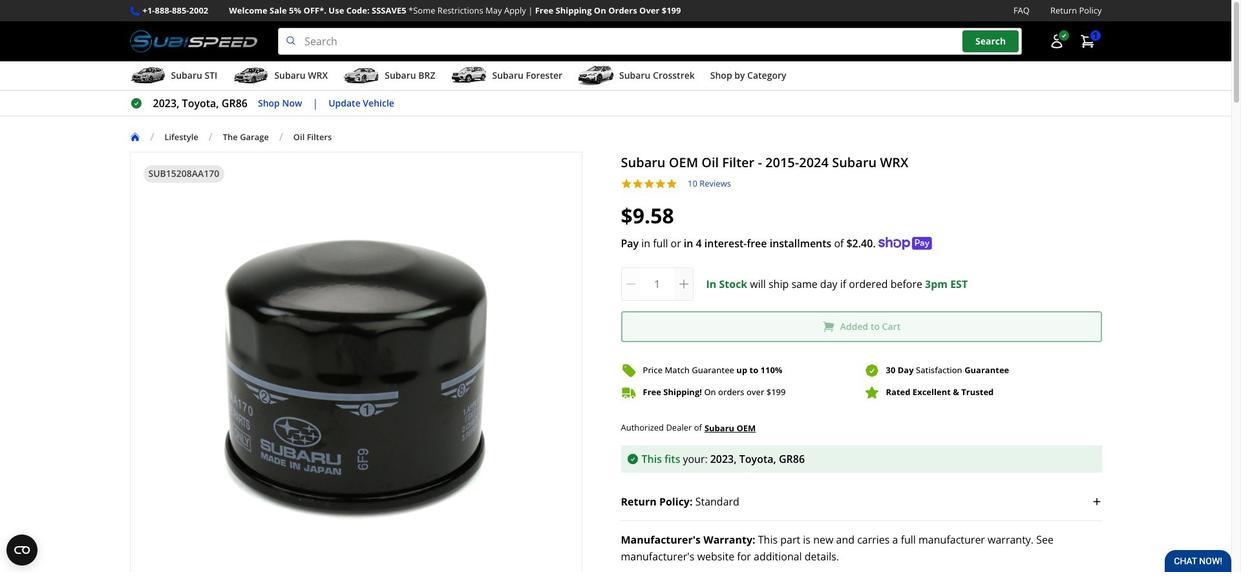 Task type: describe. For each thing, give the bounding box(es) containing it.
a subaru crosstrek thumbnail image image
[[578, 66, 614, 85]]

button image
[[1049, 34, 1065, 49]]

search input field
[[278, 28, 1022, 55]]

1 star image from the left
[[621, 179, 632, 190]]



Task type: locate. For each thing, give the bounding box(es) containing it.
star image
[[655, 179, 666, 190]]

None number field
[[621, 267, 693, 301]]

open widget image
[[6, 535, 37, 566]]

subispeed logo image
[[130, 28, 257, 55]]

decrement image
[[624, 278, 637, 291]]

4 star image from the left
[[666, 179, 678, 190]]

2 star image from the left
[[632, 179, 644, 190]]

star image
[[621, 179, 632, 190], [632, 179, 644, 190], [644, 179, 655, 190], [666, 179, 678, 190]]

home image
[[130, 132, 140, 142]]

3 star image from the left
[[644, 179, 655, 190]]

shop pay image
[[878, 237, 932, 250]]

a subaru wrx thumbnail image image
[[233, 66, 269, 85]]

a subaru forester thumbnail image image
[[451, 66, 487, 85]]

a subaru sti thumbnail image image
[[130, 66, 166, 85]]

a subaru brz thumbnail image image
[[343, 66, 380, 85]]

increment image
[[677, 278, 690, 291]]



Task type: vqa. For each thing, say whether or not it's contained in the screenshot.
wrx sti mods IMAGE
no



